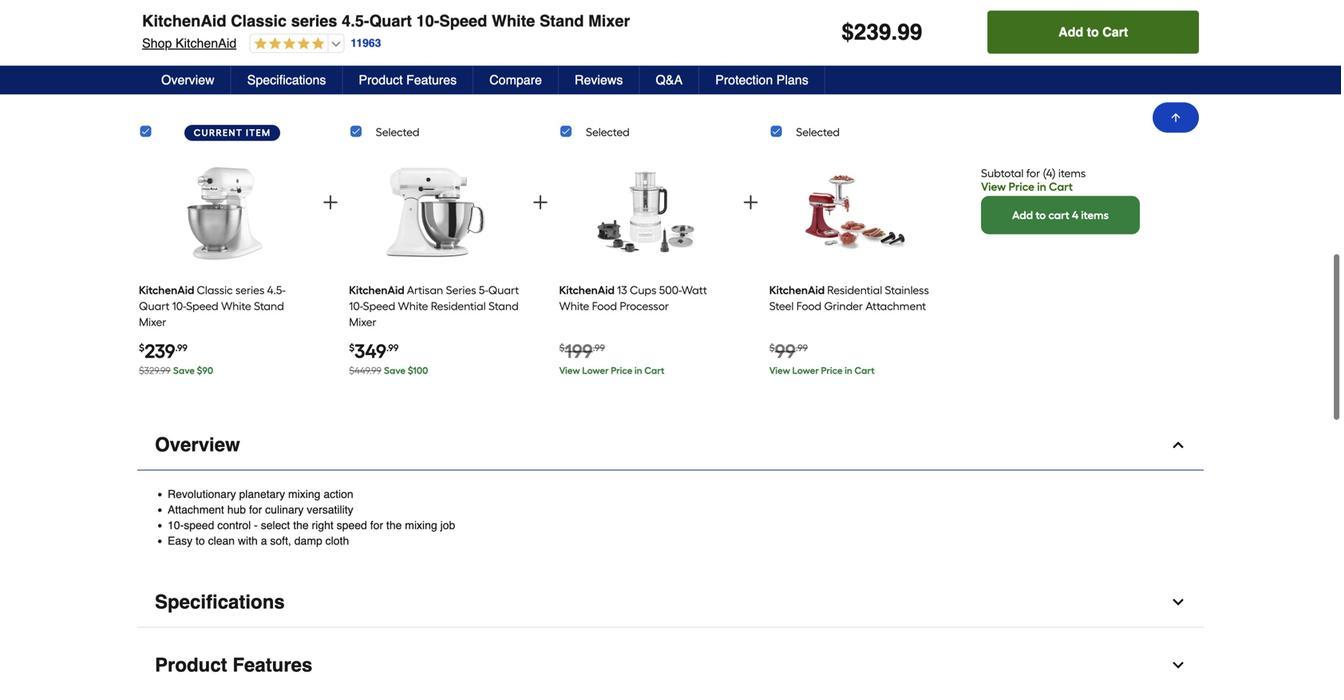 Task type: describe. For each thing, give the bounding box(es) containing it.
1 vertical spatial specifications button
[[137, 578, 1204, 628]]

series inside classic series 4.5- quart 10-speed white stand mixer
[[236, 283, 265, 297]]

reviews button
[[559, 67, 640, 96]]

protection plans
[[716, 74, 809, 88]]

1 vertical spatial overview button
[[137, 420, 1204, 471]]

349
[[355, 340, 387, 363]]

$ for $ 349 .99
[[349, 342, 355, 354]]

add to cart
[[1059, 26, 1129, 40]]

lower for 99
[[793, 365, 819, 376]]

easy
[[168, 535, 193, 548]]

kitchenaid 13 cups 500-watt white food processor image
[[594, 154, 698, 270]]

artisan
[[407, 283, 443, 297]]

steel
[[770, 299, 794, 313]]

kitchenaid for 239
[[139, 283, 194, 297]]

1 speed from the left
[[184, 519, 214, 532]]

1 vertical spatial mixing
[[405, 519, 437, 532]]

product features button
[[343, 67, 474, 96]]

cart inside 199 list item
[[645, 365, 665, 376]]

together
[[625, 57, 723, 80]]

stand inside classic series 4.5- quart 10-speed white stand mixer
[[254, 299, 284, 313]]

heart outline image
[[393, 0, 412, 14]]

specifications for the specifications button to the bottom
[[155, 592, 285, 614]]

)
[[1053, 167, 1056, 180]]

$329.99 save $ 90
[[139, 365, 213, 376]]

residential inside residential stainless steel food grinder attachment
[[828, 283, 883, 297]]

$329.99
[[139, 365, 171, 376]]

revolutionary
[[168, 488, 236, 501]]

$ for $ 239 .99
[[139, 342, 145, 354]]

add to cart button
[[988, 12, 1200, 55]]

processor
[[620, 299, 669, 313]]

current item
[[194, 127, 271, 138]]

arrow up image
[[1170, 112, 1183, 125]]

grinder
[[825, 299, 863, 313]]

.99 for 199
[[593, 342, 605, 354]]

cart
[[1049, 208, 1070, 222]]

better together
[[555, 57, 723, 80]]

0 horizontal spatial mixing
[[288, 488, 321, 501]]

10- inside artisan series 5-quart 10-speed white residential stand mixer
[[349, 299, 363, 313]]

product features
[[359, 74, 457, 88]]

food inside 13 cups 500-watt white food processor
[[592, 299, 617, 313]]

$ 349 .99
[[349, 340, 399, 363]]

item
[[246, 127, 271, 138]]

better
[[555, 57, 621, 80]]

10- inside classic series 4.5- quart 10-speed white stand mixer
[[172, 299, 186, 313]]

reviews
[[575, 74, 623, 88]]

selected for 99
[[796, 125, 840, 139]]

cart inside subtotal for ( 4 ) items view price in cart
[[1049, 180, 1074, 194]]

price for 99
[[821, 365, 843, 376]]

features
[[407, 74, 457, 88]]

2 horizontal spatial speed
[[440, 13, 488, 31]]

food inside residential stainless steel food grinder attachment
[[797, 299, 822, 313]]

239 for .99
[[145, 340, 175, 363]]

to for cart
[[1036, 208, 1046, 222]]

0 horizontal spatial for
[[249, 503, 262, 516]]

items inside add to cart 4 items link
[[1082, 208, 1109, 222]]

control
[[217, 519, 251, 532]]

speed for 239
[[186, 299, 219, 313]]

for inside subtotal for ( 4 ) items view price in cart
[[1027, 167, 1041, 180]]

239 list item
[[139, 148, 312, 385]]

classic inside classic series 4.5- quart 10-speed white stand mixer
[[197, 283, 233, 297]]

add for add to cart
[[1059, 26, 1084, 40]]

$ for $ 199 .99
[[559, 342, 565, 354]]

job
[[441, 519, 455, 532]]

attachment inside residential stainless steel food grinder attachment
[[866, 299, 927, 313]]

white inside 13 cups 500-watt white food processor
[[559, 299, 590, 313]]

subtotal
[[982, 167, 1024, 180]]

199 list item
[[559, 148, 732, 385]]

culinary
[[265, 503, 304, 516]]

$ 239 . 99
[[842, 20, 923, 46]]

100
[[413, 365, 428, 376]]

1 horizontal spatial quart
[[369, 13, 412, 31]]

versatility
[[307, 503, 354, 516]]

kitchenaid for 99
[[770, 283, 825, 297]]

plus image for 349
[[531, 193, 550, 212]]

0 vertical spatial 4.5-
[[342, 13, 369, 31]]

speed for 349
[[363, 299, 395, 313]]

right
[[312, 519, 334, 532]]

$ 239 .99
[[139, 340, 188, 363]]

price for 199
[[611, 365, 633, 376]]

kitchenaid up shop kitchenaid
[[142, 13, 226, 31]]

subtotal for ( 4 ) items view price in cart
[[982, 167, 1086, 194]]

4.8 stars image
[[250, 38, 325, 53]]

select
[[261, 519, 290, 532]]

10- inside 'revolutionary planetary mixing action attachment hub for culinary versatility 10-speed control - select the right speed for the mixing job easy to clean with a soft, damp cloth'
[[168, 519, 184, 532]]

watt
[[682, 283, 707, 297]]

kitchenaid residential stainless steel food grinder attachment image
[[804, 154, 908, 270]]

0 vertical spatial specifications button
[[231, 67, 343, 96]]

$ 199 .99
[[559, 340, 605, 363]]

0 vertical spatial classic
[[231, 13, 287, 31]]

mixer inside classic series 4.5- quart 10-speed white stand mixer
[[139, 315, 166, 329]]

view lower price in cart for 99
[[770, 365, 875, 376]]

plans
[[777, 74, 809, 88]]

compare
[[490, 74, 542, 88]]

specifications for the top the specifications button
[[247, 74, 326, 88]]

series
[[446, 283, 476, 297]]

better together heading
[[137, 56, 1140, 82]]

protection plans button
[[700, 67, 826, 96]]

white inside artisan series 5-quart 10-speed white residential stand mixer
[[398, 299, 428, 313]]

artisan series 5-quart 10-speed white residential stand mixer
[[349, 283, 519, 329]]

save for 349
[[384, 365, 406, 376]]

residential stainless steel food grinder attachment
[[770, 283, 929, 313]]

plus image
[[321, 193, 340, 212]]

cart inside the 99 list item
[[855, 365, 875, 376]]

in for 99
[[845, 365, 853, 376]]

kitchenaid for 199
[[559, 283, 615, 297]]

residential inside artisan series 5-quart 10-speed white residential stand mixer
[[431, 299, 486, 313]]

damp
[[295, 535, 322, 548]]

1 horizontal spatial series
[[291, 13, 337, 31]]

$449.99 save $ 100
[[349, 365, 428, 376]]

kitchenaid classic series 4.5-quart 10-speed white stand mixer
[[142, 13, 630, 31]]

2 speed from the left
[[337, 519, 367, 532]]



Task type: locate. For each thing, give the bounding box(es) containing it.
save left 100
[[384, 365, 406, 376]]

quart inside classic series 4.5- quart 10-speed white stand mixer
[[139, 299, 170, 313]]

2 horizontal spatial price
[[1009, 180, 1035, 194]]

0 vertical spatial overview
[[161, 74, 215, 88]]

to
[[1087, 26, 1100, 40], [1036, 208, 1046, 222], [196, 535, 205, 548]]

overview button
[[145, 67, 231, 96], [137, 420, 1204, 471]]

4 right cart
[[1072, 208, 1079, 222]]

stand for artisan series 5-quart 10-speed white residential stand mixer
[[489, 299, 519, 313]]

speed up $ 349 .99
[[363, 299, 395, 313]]

kitchenaid artisan series 5-quart 10-speed white residential stand mixer image
[[384, 154, 488, 270]]

0 vertical spatial to
[[1087, 26, 1100, 40]]

kitchenaid left artisan
[[349, 283, 405, 297]]

add to cart 4 items
[[1013, 208, 1109, 222]]

classic
[[231, 13, 287, 31], [197, 283, 233, 297]]

add for add to cart 4 items
[[1013, 208, 1034, 222]]

$
[[842, 20, 854, 46], [139, 342, 145, 354], [349, 342, 355, 354], [559, 342, 565, 354], [770, 342, 775, 354], [197, 365, 202, 376], [408, 365, 413, 376]]

1 horizontal spatial in
[[845, 365, 853, 376]]

1 horizontal spatial attachment
[[866, 299, 927, 313]]

0 horizontal spatial stand
[[254, 299, 284, 313]]

food
[[592, 299, 617, 313], [797, 299, 822, 313]]

view down "199"
[[559, 365, 580, 376]]

quart up '$ 239 .99'
[[139, 299, 170, 313]]

stand
[[540, 13, 584, 31], [254, 299, 284, 313], [489, 299, 519, 313]]

series
[[291, 13, 337, 31], [236, 283, 265, 297]]

selected for 349
[[376, 125, 420, 139]]

view
[[982, 180, 1007, 194], [559, 365, 580, 376], [770, 365, 791, 376]]

.99 inside $ 349 .99
[[387, 342, 399, 354]]

1 horizontal spatial selected
[[586, 125, 630, 139]]

chevron up image
[[1171, 437, 1187, 453]]

cloth
[[326, 535, 349, 548]]

0 horizontal spatial the
[[293, 519, 309, 532]]

kitchenaid right "shop"
[[176, 37, 237, 52]]

plus image
[[531, 193, 550, 212], [741, 193, 761, 212]]

90
[[202, 365, 213, 376]]

349 list item
[[349, 148, 522, 385]]

239
[[854, 20, 892, 46], [145, 340, 175, 363]]

kitchenaid inside 199 list item
[[559, 283, 615, 297]]

view inside the 99 list item
[[770, 365, 791, 376]]

-
[[254, 519, 258, 532]]

view lower price in cart down $ 99 .99
[[770, 365, 875, 376]]

$ inside $ 99 .99
[[770, 342, 775, 354]]

quart inside artisan series 5-quart 10-speed white residential stand mixer
[[489, 283, 519, 297]]

1 plus image from the left
[[531, 193, 550, 212]]

4.5-
[[342, 13, 369, 31], [267, 283, 286, 297]]

$ inside '$ 239 .99'
[[139, 342, 145, 354]]

0 horizontal spatial series
[[236, 283, 265, 297]]

2 selected from the left
[[586, 125, 630, 139]]

10- up '$ 239 .99'
[[172, 299, 186, 313]]

for right right
[[370, 519, 383, 532]]

0 horizontal spatial 4.5-
[[267, 283, 286, 297]]

classic down kitchenaid classic series 4.5-quart 10-speed white stand mixer image
[[197, 283, 233, 297]]

view down $ 99 .99
[[770, 365, 791, 376]]

1 horizontal spatial lower
[[793, 365, 819, 376]]

.99 for 99
[[796, 342, 808, 354]]

current
[[194, 127, 243, 138]]

$ for $ 99 .99
[[770, 342, 775, 354]]

99 inside list item
[[775, 340, 796, 363]]

1 horizontal spatial to
[[1036, 208, 1046, 222]]

chevron down image
[[1171, 595, 1187, 611], [1171, 658, 1187, 674]]

.99 down residential stainless steel food grinder attachment
[[796, 342, 808, 354]]

1 .99 from the left
[[175, 342, 188, 354]]

2 horizontal spatial selected
[[796, 125, 840, 139]]

mixer for kitchenaid classic series 4.5-quart 10-speed white stand mixer
[[589, 13, 630, 31]]

2 the from the left
[[386, 519, 402, 532]]

items inside subtotal for ( 4 ) items view price in cart
[[1059, 167, 1086, 180]]

.99 inside '$ 239 .99'
[[175, 342, 188, 354]]

$ 99 .99
[[770, 340, 808, 363]]

1 vertical spatial 4.5-
[[267, 283, 286, 297]]

view lower price in cart inside the 99 list item
[[770, 365, 875, 376]]

mixing left job
[[405, 519, 437, 532]]

1 vertical spatial classic
[[197, 283, 233, 297]]

1 horizontal spatial residential
[[828, 283, 883, 297]]

plus image for 199
[[741, 193, 761, 212]]

compare button
[[474, 67, 559, 96]]

0 horizontal spatial price
[[611, 365, 633, 376]]

1 vertical spatial overview
[[155, 434, 240, 456]]

in down processor
[[635, 365, 643, 376]]

selected
[[376, 125, 420, 139], [586, 125, 630, 139], [796, 125, 840, 139]]

selected down reviews button
[[586, 125, 630, 139]]

white
[[492, 13, 535, 31], [221, 299, 251, 313], [398, 299, 428, 313], [559, 299, 590, 313]]

shop
[[142, 37, 172, 52]]

1 horizontal spatial mixer
[[349, 315, 377, 329]]

4.5- inside classic series 4.5- quart 10-speed white stand mixer
[[267, 283, 286, 297]]

mixer up "349"
[[349, 315, 377, 329]]

1 vertical spatial items
[[1082, 208, 1109, 222]]

0 horizontal spatial selected
[[376, 125, 420, 139]]

kitchenaid up 'steel'
[[770, 283, 825, 297]]

4
[[1047, 167, 1053, 180], [1072, 208, 1079, 222]]

1 view lower price in cart from the left
[[559, 365, 665, 376]]

stand for kitchenaid classic series 4.5-quart 10-speed white stand mixer
[[540, 13, 584, 31]]

attachment inside 'revolutionary planetary mixing action attachment hub for culinary versatility 10-speed control - select the right speed for the mixing job easy to clean with a soft, damp cloth'
[[168, 503, 224, 516]]

save for 239
[[173, 365, 195, 376]]

add inside button
[[1059, 26, 1084, 40]]

quart for 239
[[139, 299, 170, 313]]

in inside subtotal for ( 4 ) items view price in cart
[[1038, 180, 1047, 194]]

overview up revolutionary
[[155, 434, 240, 456]]

.
[[892, 20, 898, 46]]

1 the from the left
[[293, 519, 309, 532]]

1 horizontal spatial 239
[[854, 20, 892, 46]]

shop kitchenaid
[[142, 37, 237, 52]]

selected down plans
[[796, 125, 840, 139]]

view lower price in cart
[[559, 365, 665, 376], [770, 365, 875, 376]]

kitchenaid up '$ 239 .99'
[[139, 283, 194, 297]]

clean
[[208, 535, 235, 548]]

attachment
[[866, 299, 927, 313], [168, 503, 224, 516]]

2 lower from the left
[[793, 365, 819, 376]]

overview
[[161, 74, 215, 88], [155, 434, 240, 456]]

price left (
[[1009, 180, 1035, 194]]

$449.99
[[349, 365, 382, 376]]

the
[[293, 519, 309, 532], [386, 519, 402, 532]]

planetary
[[239, 488, 285, 501]]

protection
[[716, 74, 773, 88]]

for left (
[[1027, 167, 1041, 180]]

save inside 239 list item
[[173, 365, 195, 376]]

in left )
[[1038, 180, 1047, 194]]

to inside 'revolutionary planetary mixing action attachment hub for culinary versatility 10-speed control - select the right speed for the mixing job easy to clean with a soft, damp cloth'
[[196, 535, 205, 548]]

10-
[[416, 13, 440, 31], [172, 299, 186, 313], [349, 299, 363, 313], [168, 519, 184, 532]]

for up -
[[249, 503, 262, 516]]

4 up cart
[[1047, 167, 1053, 180]]

speed up '$ 239 .99'
[[186, 299, 219, 313]]

2 horizontal spatial in
[[1038, 180, 1047, 194]]

0 horizontal spatial 99
[[775, 340, 796, 363]]

1 horizontal spatial view
[[770, 365, 791, 376]]

0 horizontal spatial save
[[173, 365, 195, 376]]

classic up '4.8 stars' image
[[231, 13, 287, 31]]

3 .99 from the left
[[593, 342, 605, 354]]

price
[[1009, 180, 1035, 194], [611, 365, 633, 376], [821, 365, 843, 376]]

in down grinder
[[845, 365, 853, 376]]

2 vertical spatial to
[[196, 535, 205, 548]]

1 vertical spatial residential
[[431, 299, 486, 313]]

3 selected from the left
[[796, 125, 840, 139]]

specifications button
[[231, 67, 343, 96], [137, 578, 1204, 628]]

q&a button
[[640, 67, 700, 96]]

0 horizontal spatial 239
[[145, 340, 175, 363]]

speed up cloth
[[337, 519, 367, 532]]

0 vertical spatial residential
[[828, 283, 883, 297]]

2 view lower price in cart from the left
[[770, 365, 875, 376]]

$ for $ 239 . 99
[[842, 20, 854, 46]]

kitchenaid inside 239 list item
[[139, 283, 194, 297]]

2 .99 from the left
[[387, 342, 399, 354]]

lower down $ 199 .99
[[582, 365, 609, 376]]

2 save from the left
[[384, 365, 406, 376]]

classic series 4.5- quart 10-speed white stand mixer
[[139, 283, 286, 329]]

speed inside artisan series 5-quart 10-speed white residential stand mixer
[[363, 299, 395, 313]]

1 vertical spatial for
[[249, 503, 262, 516]]

add to cart 4 items link
[[982, 196, 1140, 234]]

1 horizontal spatial for
[[370, 519, 383, 532]]

0 horizontal spatial in
[[635, 365, 643, 376]]

mixing up culinary
[[288, 488, 321, 501]]

kitchenaid inside 349 list item
[[349, 283, 405, 297]]

239 inside list item
[[145, 340, 175, 363]]

10- right "heart outline" image
[[416, 13, 440, 31]]

1 save from the left
[[173, 365, 195, 376]]

items right cart
[[1082, 208, 1109, 222]]

1 lower from the left
[[582, 365, 609, 376]]

view left (
[[982, 180, 1007, 194]]

items right )
[[1059, 167, 1086, 180]]

view inside subtotal for ( 4 ) items view price in cart
[[982, 180, 1007, 194]]

kitchenaid classic series 4.5-quart 10-speed white stand mixer image
[[174, 154, 277, 270]]

kitchenaid
[[142, 13, 226, 31], [176, 37, 237, 52], [139, 283, 194, 297], [349, 283, 405, 297], [559, 283, 615, 297], [770, 283, 825, 297]]

attachment down stainless
[[866, 299, 927, 313]]

2 horizontal spatial stand
[[540, 13, 584, 31]]

.99
[[175, 342, 188, 354], [387, 342, 399, 354], [593, 342, 605, 354], [796, 342, 808, 354]]

selected down product features "button"
[[376, 125, 420, 139]]

product
[[359, 74, 403, 88]]

0 horizontal spatial mixer
[[139, 315, 166, 329]]

speed right "heart outline" image
[[440, 13, 488, 31]]

revolutionary planetary mixing action attachment hub for culinary versatility 10-speed control - select the right speed for the mixing job easy to clean with a soft, damp cloth
[[168, 488, 455, 548]]

1 horizontal spatial 99
[[898, 20, 923, 46]]

2 vertical spatial quart
[[139, 299, 170, 313]]

with
[[238, 535, 258, 548]]

2 chevron down image from the top
[[1171, 658, 1187, 674]]

price inside the 99 list item
[[821, 365, 843, 376]]

mixer inside artisan series 5-quart 10-speed white residential stand mixer
[[349, 315, 377, 329]]

selected for 199
[[586, 125, 630, 139]]

mixer for artisan series 5-quart 10-speed white residential stand mixer
[[349, 315, 377, 329]]

1 vertical spatial quart
[[489, 283, 519, 297]]

0 horizontal spatial add
[[1013, 208, 1034, 222]]

in inside the 99 list item
[[845, 365, 853, 376]]

view lower price in cart inside 199 list item
[[559, 365, 665, 376]]

1 horizontal spatial mixing
[[405, 519, 437, 532]]

0 horizontal spatial residential
[[431, 299, 486, 313]]

1 horizontal spatial 4.5-
[[342, 13, 369, 31]]

speed
[[184, 519, 214, 532], [337, 519, 367, 532]]

lower inside the 99 list item
[[793, 365, 819, 376]]

to for cart
[[1087, 26, 1100, 40]]

to inside button
[[1087, 26, 1100, 40]]

99 list item
[[770, 148, 943, 385]]

save
[[173, 365, 195, 376], [384, 365, 406, 376]]

.99 inside $ 99 .99
[[796, 342, 808, 354]]

.99 inside $ 199 .99
[[593, 342, 605, 354]]

1 vertical spatial chevron down image
[[1171, 658, 1187, 674]]

10- up "349"
[[349, 299, 363, 313]]

0 vertical spatial attachment
[[866, 299, 927, 313]]

1 vertical spatial to
[[1036, 208, 1046, 222]]

view lower price in cart down $ 199 .99
[[559, 365, 665, 376]]

5-
[[479, 283, 489, 297]]

white inside classic series 4.5- quart 10-speed white stand mixer
[[221, 299, 251, 313]]

0 horizontal spatial attachment
[[168, 503, 224, 516]]

items
[[1059, 167, 1086, 180], [1082, 208, 1109, 222]]

0 vertical spatial overview button
[[145, 67, 231, 96]]

save inside 349 list item
[[384, 365, 406, 376]]

0 horizontal spatial to
[[196, 535, 205, 548]]

4 for )
[[1047, 167, 1053, 180]]

0 horizontal spatial quart
[[139, 299, 170, 313]]

2 vertical spatial for
[[370, 519, 383, 532]]

1 horizontal spatial speed
[[363, 299, 395, 313]]

2 horizontal spatial for
[[1027, 167, 1041, 180]]

quart for 349
[[489, 283, 519, 297]]

hub
[[227, 503, 246, 516]]

11963
[[351, 38, 381, 51]]

1 vertical spatial 4
[[1072, 208, 1079, 222]]

soft,
[[270, 535, 291, 548]]

13 cups 500-watt white food processor
[[559, 283, 707, 313]]

1 horizontal spatial view lower price in cart
[[770, 365, 875, 376]]

4 .99 from the left
[[796, 342, 808, 354]]

.99 for 349
[[387, 342, 399, 354]]

0 horizontal spatial 4
[[1047, 167, 1053, 180]]

.99 for 239
[[175, 342, 188, 354]]

0 vertical spatial 99
[[898, 20, 923, 46]]

lower inside 199 list item
[[582, 365, 609, 376]]

1 vertical spatial 99
[[775, 340, 796, 363]]

0 vertical spatial 4
[[1047, 167, 1053, 180]]

lower down $ 99 .99
[[793, 365, 819, 376]]

0 horizontal spatial speed
[[184, 519, 214, 532]]

attachment down revolutionary
[[168, 503, 224, 516]]

.99 down 13 cups 500-watt white food processor on the top of the page
[[593, 342, 605, 354]]

1 vertical spatial series
[[236, 283, 265, 297]]

mixer
[[589, 13, 630, 31], [139, 315, 166, 329], [349, 315, 377, 329]]

price inside 199 list item
[[611, 365, 633, 376]]

1 food from the left
[[592, 299, 617, 313]]

4 for items
[[1072, 208, 1079, 222]]

2 horizontal spatial to
[[1087, 26, 1100, 40]]

2 horizontal spatial quart
[[489, 283, 519, 297]]

view inside 199 list item
[[559, 365, 580, 376]]

0 vertical spatial quart
[[369, 13, 412, 31]]

1 vertical spatial 239
[[145, 340, 175, 363]]

0 horizontal spatial speed
[[186, 299, 219, 313]]

1 horizontal spatial food
[[797, 299, 822, 313]]

specifications
[[247, 74, 326, 88], [155, 592, 285, 614]]

1 horizontal spatial 4
[[1072, 208, 1079, 222]]

lower for 199
[[582, 365, 609, 376]]

mixer up '$ 239 .99'
[[139, 315, 166, 329]]

the left job
[[386, 519, 402, 532]]

199
[[565, 340, 593, 363]]

.99 up $329.99 save $ 90
[[175, 342, 188, 354]]

specifications down '4.8 stars' image
[[247, 74, 326, 88]]

save left 90 at left bottom
[[173, 365, 195, 376]]

a
[[261, 535, 267, 548]]

price inside subtotal for ( 4 ) items view price in cart
[[1009, 180, 1035, 194]]

0 vertical spatial for
[[1027, 167, 1041, 180]]

10- up 'easy'
[[168, 519, 184, 532]]

0 vertical spatial add
[[1059, 26, 1084, 40]]

cart
[[1103, 26, 1129, 40], [1049, 180, 1074, 194], [645, 365, 665, 376], [855, 365, 875, 376]]

the up damp
[[293, 519, 309, 532]]

1 horizontal spatial price
[[821, 365, 843, 376]]

in
[[1038, 180, 1047, 194], [635, 365, 643, 376], [845, 365, 853, 376]]

13
[[617, 283, 627, 297]]

2 plus image from the left
[[741, 193, 761, 212]]

food right 'steel'
[[797, 299, 822, 313]]

1 horizontal spatial the
[[386, 519, 402, 532]]

stainless
[[885, 283, 929, 297]]

speed up 'easy'
[[184, 519, 214, 532]]

residential down series at the top left
[[431, 299, 486, 313]]

in inside 199 list item
[[635, 365, 643, 376]]

food left processor
[[592, 299, 617, 313]]

1 vertical spatial specifications
[[155, 592, 285, 614]]

quart
[[369, 13, 412, 31], [489, 283, 519, 297], [139, 299, 170, 313]]

0 vertical spatial mixing
[[288, 488, 321, 501]]

cart inside button
[[1103, 26, 1129, 40]]

view for 99
[[770, 365, 791, 376]]

lower
[[582, 365, 609, 376], [793, 365, 819, 376]]

4 inside subtotal for ( 4 ) items view price in cart
[[1047, 167, 1053, 180]]

specifications down clean
[[155, 592, 285, 614]]

0 horizontal spatial view
[[559, 365, 580, 376]]

view lower price in cart for 199
[[559, 365, 665, 376]]

in for 199
[[635, 365, 643, 376]]

mixer up better
[[589, 13, 630, 31]]

1 vertical spatial add
[[1013, 208, 1034, 222]]

$ inside $ 199 .99
[[559, 342, 565, 354]]

quart right series at the top left
[[489, 283, 519, 297]]

1 selected from the left
[[376, 125, 420, 139]]

kitchenaid for 349
[[349, 283, 405, 297]]

.99 up $449.99 save $ 100
[[387, 342, 399, 354]]

for
[[1027, 167, 1041, 180], [249, 503, 262, 516], [370, 519, 383, 532]]

kitchenaid inside the 99 list item
[[770, 283, 825, 297]]

1 horizontal spatial speed
[[337, 519, 367, 532]]

0 vertical spatial chevron down image
[[1171, 595, 1187, 611]]

1 horizontal spatial save
[[384, 365, 406, 376]]

0 vertical spatial series
[[291, 13, 337, 31]]

0 horizontal spatial plus image
[[531, 193, 550, 212]]

overview down shop kitchenaid
[[161, 74, 215, 88]]

(
[[1043, 167, 1047, 180]]

99
[[898, 20, 923, 46], [775, 340, 796, 363]]

0 vertical spatial items
[[1059, 167, 1086, 180]]

price down processor
[[611, 365, 633, 376]]

0 vertical spatial 239
[[854, 20, 892, 46]]

view for 199
[[559, 365, 580, 376]]

1 horizontal spatial stand
[[489, 299, 519, 313]]

0 horizontal spatial view lower price in cart
[[559, 365, 665, 376]]

1 horizontal spatial add
[[1059, 26, 1084, 40]]

kitchenaid left 13
[[559, 283, 615, 297]]

1 chevron down image from the top
[[1171, 595, 1187, 611]]

speed inside classic series 4.5- quart 10-speed white stand mixer
[[186, 299, 219, 313]]

$ inside $ 349 .99
[[349, 342, 355, 354]]

price down grinder
[[821, 365, 843, 376]]

1 horizontal spatial plus image
[[741, 193, 761, 212]]

500-
[[660, 283, 682, 297]]

add
[[1059, 26, 1084, 40], [1013, 208, 1034, 222]]

cups
[[630, 283, 657, 297]]

residential up grinder
[[828, 283, 883, 297]]

239 for .
[[854, 20, 892, 46]]

0 horizontal spatial lower
[[582, 365, 609, 376]]

q&a
[[656, 74, 683, 88]]

quart up 11963
[[369, 13, 412, 31]]

speed
[[440, 13, 488, 31], [186, 299, 219, 313], [363, 299, 395, 313]]

2 food from the left
[[797, 299, 822, 313]]

0 vertical spatial specifications
[[247, 74, 326, 88]]

action
[[324, 488, 354, 501]]

stand inside artisan series 5-quart 10-speed white residential stand mixer
[[489, 299, 519, 313]]

2 horizontal spatial mixer
[[589, 13, 630, 31]]

0 horizontal spatial food
[[592, 299, 617, 313]]



Task type: vqa. For each thing, say whether or not it's contained in the screenshot.
Subtotal for ( 4 ) items View Price in Cart
yes



